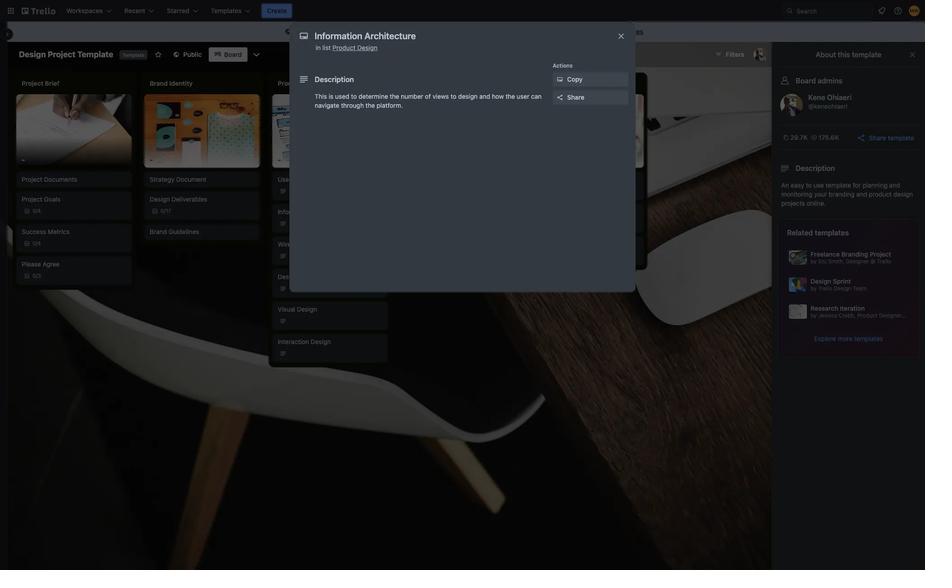 Task type: vqa. For each thing, say whether or not it's contained in the screenshot.
Click to unstar this board. It will be removed from your starred list. icon
no



Task type: locate. For each thing, give the bounding box(es) containing it.
1 horizontal spatial is
[[329, 92, 334, 100]]

share inside "button"
[[567, 93, 585, 101]]

0 vertical spatial design
[[458, 92, 478, 100]]

0 vertical spatial explore more templates
[[573, 28, 644, 35]]

smith,
[[829, 258, 845, 265]]

3 by from the top
[[811, 312, 817, 319]]

and left how
[[480, 92, 490, 100]]

0 horizontal spatial research
[[293, 176, 320, 183]]

2 vertical spatial templates
[[855, 335, 883, 342]]

0 left 3
[[32, 273, 36, 279]]

sm image down create button
[[284, 28, 293, 37]]

and
[[480, 92, 490, 100], [890, 181, 900, 189], [857, 190, 868, 198]]

0 vertical spatial explore more templates link
[[567, 24, 649, 39]]

customize views image
[[252, 50, 261, 59]]

through
[[341, 101, 364, 109]]

0 horizontal spatial template
[[77, 50, 113, 59]]

sm image for copy
[[556, 75, 565, 84]]

0 horizontal spatial this
[[295, 28, 307, 35]]

1 vertical spatial and
[[890, 181, 900, 189]]

0 vertical spatial more
[[597, 28, 612, 35]]

0 vertical spatial by
[[811, 258, 817, 265]]

0 horizontal spatial design
[[458, 92, 478, 100]]

sm image inside copy link
[[556, 75, 565, 84]]

board
[[224, 51, 242, 58], [796, 77, 816, 85]]

1 horizontal spatial and
[[857, 190, 868, 198]]

1 vertical spatial this
[[315, 92, 327, 100]]

1 vertical spatial design
[[894, 190, 913, 198]]

0 horizontal spatial kene ohiaeri (keneohiaeri) image
[[754, 48, 767, 61]]

0 vertical spatial @
[[871, 258, 876, 265]]

0 for project
[[32, 208, 36, 214]]

0 horizontal spatial sm image
[[284, 28, 293, 37]]

1 vertical spatial templates
[[815, 229, 849, 237]]

0 vertical spatial 0 / 4
[[32, 208, 41, 214]]

for up branding
[[853, 181, 861, 189]]

template inside an easy to use template for planning and monitoring your branding and product design projects online.
[[826, 181, 852, 189]]

Search field
[[783, 4, 873, 18]]

template
[[77, 50, 113, 59], [122, 52, 145, 58]]

description up the use at the top right
[[796, 164, 835, 172]]

1 vertical spatial create
[[478, 28, 498, 35]]

@ inside freelance branding project by stu smith, designer @ trello
[[871, 258, 876, 265]]

0 vertical spatial is
[[309, 28, 313, 35]]

1 vertical spatial by
[[811, 285, 817, 292]]

0 horizontal spatial description
[[315, 75, 354, 83]]

1 vertical spatial explore more templates
[[815, 335, 883, 342]]

0 horizontal spatial designer
[[846, 258, 869, 265]]

description up "used" on the top left
[[315, 75, 354, 83]]

0 horizontal spatial board
[[224, 51, 242, 58]]

description for used
[[315, 75, 354, 83]]

an easy to use template for planning and monitoring your branding and product design projects online.
[[782, 181, 913, 207]]

0 vertical spatial templates
[[614, 28, 644, 35]]

1 vertical spatial designer
[[879, 312, 902, 319]]

product right list
[[333, 44, 356, 51]]

designer right smith,
[[846, 258, 869, 265]]

brand guidelines link
[[150, 227, 254, 236]]

of
[[425, 92, 431, 100]]

0 left the 17
[[161, 208, 164, 214]]

1 horizontal spatial explore
[[815, 335, 836, 342]]

about
[[816, 51, 836, 59]]

designer inside 'research iteration by jessica crabb, product designer @ pivota'
[[879, 312, 902, 319]]

board for board admins
[[796, 77, 816, 85]]

1 vertical spatial for
[[853, 181, 861, 189]]

copy
[[567, 75, 583, 83]]

this is a public template for anyone on the internet to copy.
[[295, 28, 467, 35]]

list
[[323, 44, 331, 51]]

by inside design sprint by trello design team
[[811, 285, 817, 292]]

research left crabb,
[[811, 304, 839, 312]]

branding
[[842, 250, 869, 258]]

2 4 from the top
[[37, 240, 41, 247]]

17
[[166, 208, 171, 214]]

explore up actions
[[573, 28, 595, 35]]

0 horizontal spatial is
[[309, 28, 313, 35]]

strategy
[[150, 176, 175, 183]]

can
[[531, 92, 542, 100]]

explore more templates for bottom explore more templates link
[[815, 335, 883, 342]]

board admins
[[796, 77, 843, 85]]

is inside this is used to determine the number of views to design and how the user can navigate through the platform.
[[329, 92, 334, 100]]

1 vertical spatial board
[[796, 77, 816, 85]]

1 vertical spatial product
[[858, 312, 878, 319]]

create inside button
[[267, 7, 287, 14]]

the down determine
[[366, 101, 375, 109]]

open information menu image
[[894, 6, 903, 15]]

metrics
[[48, 228, 70, 236]]

0 for success
[[32, 240, 36, 247]]

sm image
[[284, 28, 293, 37], [556, 75, 565, 84]]

0 vertical spatial board
[[224, 51, 242, 58]]

0 horizontal spatial explore
[[573, 28, 595, 35]]

1 vertical spatial trello
[[819, 285, 833, 292]]

design inside an easy to use template for planning and monitoring your branding and product design projects online.
[[894, 190, 913, 198]]

for left anyone
[[367, 28, 375, 35]]

0 / 4 down success
[[32, 240, 41, 247]]

0 horizontal spatial explore more templates
[[573, 28, 644, 35]]

kene ohiaeri (keneohiaeri) image left kene
[[781, 94, 803, 116]]

and for product
[[857, 190, 868, 198]]

this for this is used to determine the number of views to design and how the user can navigate through the platform.
[[315, 92, 327, 100]]

product
[[869, 190, 892, 198]]

/ down success
[[36, 240, 37, 247]]

design right product
[[894, 190, 913, 198]]

share inside button
[[869, 134, 887, 141]]

designer inside freelance branding project by stu smith, designer @ trello
[[846, 258, 869, 265]]

1 horizontal spatial template
[[122, 52, 145, 58]]

0 vertical spatial and
[[480, 92, 490, 100]]

1 horizontal spatial product
[[858, 312, 878, 319]]

0 for design
[[161, 208, 164, 214]]

a
[[315, 28, 318, 35]]

0 horizontal spatial and
[[480, 92, 490, 100]]

templates for the top explore more templates link
[[614, 28, 644, 35]]

2 0 / 4 from the top
[[32, 240, 41, 247]]

explore down the jessica
[[815, 335, 836, 342]]

/
[[36, 208, 37, 214], [164, 208, 166, 214], [36, 240, 37, 247], [36, 273, 38, 279]]

1 vertical spatial explore more templates link
[[815, 334, 883, 343]]

design inside design deliverables link
[[150, 195, 170, 203]]

1 horizontal spatial research
[[811, 304, 839, 312]]

this up "navigate"
[[315, 92, 327, 100]]

0 vertical spatial share
[[567, 93, 585, 101]]

for for anyone
[[367, 28, 375, 35]]

about this template
[[816, 51, 882, 59]]

description
[[315, 75, 354, 83], [796, 164, 835, 172]]

design project template
[[19, 50, 113, 59]]

0 horizontal spatial templates
[[614, 28, 644, 35]]

more for bottom explore more templates link
[[838, 335, 853, 342]]

/ for success
[[36, 240, 37, 247]]

research
[[293, 176, 320, 183], [811, 304, 839, 312]]

this inside this is used to determine the number of views to design and how the user can navigate through the platform.
[[315, 92, 327, 100]]

board link
[[209, 47, 247, 62]]

2 vertical spatial and
[[857, 190, 868, 198]]

templates
[[614, 28, 644, 35], [815, 229, 849, 237], [855, 335, 883, 342]]

create board from template link
[[472, 24, 566, 39]]

2 by from the top
[[811, 285, 817, 292]]

sprint
[[833, 277, 851, 285]]

design system link
[[278, 273, 382, 282]]

information architecture link
[[278, 208, 382, 217]]

0 horizontal spatial more
[[597, 28, 612, 35]]

designer left the pivota on the bottom
[[879, 312, 902, 319]]

primary element
[[0, 0, 925, 22]]

design inside the visual design link
[[297, 305, 317, 313]]

1 horizontal spatial board
[[796, 77, 816, 85]]

is left a on the left top
[[309, 28, 313, 35]]

design sprint by trello design team
[[811, 277, 867, 292]]

by for design sprint
[[811, 285, 817, 292]]

/ down design deliverables at left top
[[164, 208, 166, 214]]

@ right the branding
[[871, 258, 876, 265]]

0 vertical spatial trello
[[877, 258, 891, 265]]

designer for iteration
[[879, 312, 902, 319]]

1 horizontal spatial kene ohiaeri (keneohiaeri) image
[[781, 94, 803, 116]]

0 vertical spatial sm image
[[284, 28, 293, 37]]

kene
[[809, 93, 826, 101]]

more
[[597, 28, 612, 35], [838, 335, 853, 342]]

online.
[[807, 199, 826, 207]]

0 vertical spatial this
[[295, 28, 307, 35]]

design right views at the left of page
[[458, 92, 478, 100]]

more for the top explore more templates link
[[597, 28, 612, 35]]

by left stu
[[811, 258, 817, 265]]

0 horizontal spatial @
[[871, 258, 876, 265]]

1 vertical spatial 0 / 4
[[32, 240, 41, 247]]

explore
[[573, 28, 595, 35], [815, 335, 836, 342]]

platform.
[[377, 101, 403, 109]]

documents
[[44, 176, 77, 183]]

0 horizontal spatial explore more templates link
[[567, 24, 649, 39]]

anyone
[[377, 28, 398, 35]]

1 vertical spatial sm image
[[556, 75, 565, 84]]

for inside an easy to use template for planning and monitoring your branding and product design projects online.
[[853, 181, 861, 189]]

0 down success
[[32, 240, 36, 247]]

by
[[811, 258, 817, 265], [811, 285, 817, 292], [811, 312, 817, 319]]

1 vertical spatial 4
[[37, 240, 41, 247]]

0 down the project goals at left
[[32, 208, 36, 214]]

create for create board from template
[[478, 28, 498, 35]]

1 vertical spatial more
[[838, 335, 853, 342]]

2 horizontal spatial and
[[890, 181, 900, 189]]

0 vertical spatial product
[[333, 44, 356, 51]]

by left sprint
[[811, 285, 817, 292]]

1 vertical spatial description
[[796, 164, 835, 172]]

0 horizontal spatial product
[[333, 44, 356, 51]]

trello inside design sprint by trello design team
[[819, 285, 833, 292]]

1 horizontal spatial description
[[796, 164, 835, 172]]

and inside this is used to determine the number of views to design and how the user can navigate through the platform.
[[480, 92, 490, 100]]

board left customize views image
[[224, 51, 242, 58]]

share
[[567, 93, 585, 101], [869, 134, 887, 141]]

kene ohiaeri (keneohiaeri) image
[[754, 48, 767, 61], [781, 94, 803, 116]]

share for share
[[567, 93, 585, 101]]

1 horizontal spatial @
[[904, 312, 909, 319]]

1 horizontal spatial explore more templates link
[[815, 334, 883, 343]]

share for share template
[[869, 134, 887, 141]]

explore more templates
[[573, 28, 644, 35], [815, 335, 883, 342]]

1 horizontal spatial explore more templates
[[815, 335, 883, 342]]

this left a on the left top
[[295, 28, 307, 35]]

your
[[815, 190, 827, 198]]

0 horizontal spatial share
[[567, 93, 585, 101]]

is up "navigate"
[[329, 92, 334, 100]]

project inside the board name text box
[[48, 50, 75, 59]]

trello
[[877, 258, 891, 265], [819, 285, 833, 292]]

for
[[367, 28, 375, 35], [853, 181, 861, 189]]

1 horizontal spatial this
[[315, 92, 327, 100]]

4 down the project goals at left
[[37, 208, 41, 214]]

@ inside 'research iteration by jessica crabb, product designer @ pivota'
[[904, 312, 909, 319]]

by inside 'research iteration by jessica crabb, product designer @ pivota'
[[811, 312, 817, 319]]

research right user
[[293, 176, 320, 183]]

project inside freelance branding project by stu smith, designer @ trello
[[870, 250, 892, 258]]

0 / 4 for success
[[32, 240, 41, 247]]

design
[[458, 92, 478, 100], [894, 190, 913, 198]]

template inside share template button
[[888, 134, 915, 141]]

0 horizontal spatial create
[[267, 7, 287, 14]]

kene ohiaeri (keneohiaeri) image right "filters"
[[754, 48, 767, 61]]

create board from template
[[478, 28, 560, 35]]

1 horizontal spatial sm image
[[556, 75, 565, 84]]

1 horizontal spatial create
[[478, 28, 498, 35]]

stu
[[819, 258, 827, 265]]

1 vertical spatial share
[[869, 134, 887, 141]]

0 vertical spatial designer
[[846, 258, 869, 265]]

for for planning
[[853, 181, 861, 189]]

1 vertical spatial is
[[329, 92, 334, 100]]

0 vertical spatial description
[[315, 75, 354, 83]]

1 horizontal spatial more
[[838, 335, 853, 342]]

agree
[[43, 260, 60, 268]]

175.6k
[[819, 133, 839, 141]]

1 by from the top
[[811, 258, 817, 265]]

interaction
[[278, 338, 309, 346]]

0 / 4 down the project goals at left
[[32, 208, 41, 214]]

an
[[782, 181, 789, 189]]

interaction design
[[278, 338, 331, 346]]

/ down the project goals at left
[[36, 208, 37, 214]]

to up through
[[351, 92, 357, 100]]

projects
[[782, 199, 805, 207]]

4
[[37, 208, 41, 214], [37, 240, 41, 247]]

jessica
[[819, 312, 838, 319]]

0 horizontal spatial for
[[367, 28, 375, 35]]

board up kene
[[796, 77, 816, 85]]

1 horizontal spatial share
[[869, 134, 887, 141]]

product right crabb,
[[858, 312, 878, 319]]

trello right the branding
[[877, 258, 891, 265]]

4 down success
[[37, 240, 41, 247]]

1 0 / 4 from the top
[[32, 208, 41, 214]]

sm image down actions
[[556, 75, 565, 84]]

product
[[333, 44, 356, 51], [858, 312, 878, 319]]

0 for please
[[32, 273, 36, 279]]

star or unstar board image
[[154, 51, 162, 58]]

and down 'planning'
[[857, 190, 868, 198]]

pivota
[[910, 312, 925, 319]]

related templates
[[787, 229, 849, 237]]

1 horizontal spatial designer
[[879, 312, 902, 319]]

0 vertical spatial for
[[367, 28, 375, 35]]

@ for branding
[[871, 258, 876, 265]]

/ down "please agree"
[[36, 273, 38, 279]]

2 vertical spatial by
[[811, 312, 817, 319]]

0 / 4
[[32, 208, 41, 214], [32, 240, 41, 247]]

1 horizontal spatial trello
[[877, 258, 891, 265]]

None text field
[[310, 28, 608, 44]]

1 vertical spatial research
[[811, 304, 839, 312]]

trello left sprint
[[819, 285, 833, 292]]

and up product
[[890, 181, 900, 189]]

user
[[278, 176, 292, 183]]

by left the jessica
[[811, 312, 817, 319]]

1 vertical spatial @
[[904, 312, 909, 319]]

1 horizontal spatial design
[[894, 190, 913, 198]]

crabb,
[[839, 312, 856, 319]]

1 horizontal spatial for
[[853, 181, 861, 189]]

0 horizontal spatial trello
[[819, 285, 833, 292]]

to
[[444, 28, 450, 35], [351, 92, 357, 100], [451, 92, 457, 100], [806, 181, 812, 189]]

to left the use at the top right
[[806, 181, 812, 189]]

easy
[[791, 181, 805, 189]]

kene ohiaeri link
[[809, 93, 852, 101]]

@ left the pivota on the bottom
[[904, 312, 909, 319]]

research inside 'research iteration by jessica crabb, product designer @ pivota'
[[811, 304, 839, 312]]

1 4 from the top
[[37, 208, 41, 214]]

0 vertical spatial 4
[[37, 208, 41, 214]]

0 vertical spatial create
[[267, 7, 287, 14]]

success metrics link
[[22, 227, 126, 236]]

admins
[[818, 77, 843, 85]]

2 horizontal spatial templates
[[855, 335, 883, 342]]

freelance
[[811, 250, 840, 258]]



Task type: describe. For each thing, give the bounding box(es) containing it.
success metrics
[[22, 228, 70, 236]]

sm image for this is a public template for anyone on the internet to copy.
[[284, 28, 293, 37]]

in
[[316, 44, 321, 51]]

0 / 4 for project
[[32, 208, 41, 214]]

public button
[[167, 47, 207, 62]]

brand
[[150, 228, 167, 236]]

branding
[[829, 190, 855, 198]]

is for used
[[329, 92, 334, 100]]

filters
[[726, 51, 745, 58]]

1 horizontal spatial templates
[[815, 229, 849, 237]]

board
[[499, 28, 517, 35]]

board for board
[[224, 51, 242, 58]]

the right on
[[408, 28, 418, 35]]

design deliverables
[[150, 195, 207, 203]]

maria williams (mariawilliams94) image
[[909, 5, 920, 16]]

project goals
[[22, 195, 60, 203]]

copy.
[[451, 28, 467, 35]]

actions
[[553, 62, 573, 69]]

0 vertical spatial kene ohiaeri (keneohiaeri) image
[[754, 48, 767, 61]]

design inside this is used to determine the number of views to design and how the user can navigate through the platform.
[[458, 92, 478, 100]]

this is used to determine the number of views to design and how the user can navigate through the platform.
[[315, 92, 542, 109]]

in list product design
[[316, 44, 378, 51]]

wireframes
[[278, 241, 311, 248]]

iteration
[[840, 304, 865, 312]]

/ for design
[[164, 208, 166, 214]]

by for research iteration
[[811, 312, 817, 319]]

navigate
[[315, 101, 339, 109]]

to inside an easy to use template for planning and monitoring your branding and product design projects online.
[[806, 181, 812, 189]]

and for how
[[480, 92, 490, 100]]

public
[[320, 28, 338, 35]]

explore more templates for the top explore more templates link
[[573, 28, 644, 35]]

visual
[[278, 305, 295, 313]]

/ for please
[[36, 273, 38, 279]]

strategy document
[[150, 176, 206, 183]]

monitoring
[[782, 190, 813, 198]]

to right views at the left of page
[[451, 92, 457, 100]]

please
[[22, 260, 41, 268]]

deliverables
[[172, 195, 207, 203]]

to left copy.
[[444, 28, 450, 35]]

internet
[[419, 28, 442, 35]]

design inside interaction design link
[[311, 338, 331, 346]]

0 notifications image
[[877, 5, 888, 16]]

3
[[38, 273, 41, 279]]

share template button
[[857, 133, 915, 143]]

document
[[176, 176, 206, 183]]

design inside the board name text box
[[19, 50, 46, 59]]

on
[[399, 28, 407, 35]]

number
[[401, 92, 423, 100]]

templates for bottom explore more templates link
[[855, 335, 883, 342]]

goals
[[44, 195, 60, 203]]

please agree link
[[22, 260, 126, 269]]

information
[[278, 208, 311, 216]]

by inside freelance branding project by stu smith, designer @ trello
[[811, 258, 817, 265]]

1 vertical spatial kene ohiaeri (keneohiaeri) image
[[781, 94, 803, 116]]

how
[[492, 92, 504, 100]]

brand guidelines
[[150, 228, 199, 236]]

0 / 17
[[161, 208, 171, 214]]

freelance branding project by stu smith, designer @ trello
[[811, 250, 892, 265]]

share button
[[553, 90, 629, 105]]

the up platform.
[[390, 92, 399, 100]]

design inside design system link
[[278, 273, 298, 281]]

4 for success
[[37, 240, 41, 247]]

trello inside freelance branding project by stu smith, designer @ trello
[[877, 258, 891, 265]]

template inside the board name text box
[[77, 50, 113, 59]]

interaction design link
[[278, 338, 382, 347]]

user research link
[[278, 175, 382, 184]]

ohiaeri
[[827, 93, 852, 101]]

design deliverables link
[[150, 195, 254, 204]]

use
[[814, 181, 824, 189]]

create for create
[[267, 7, 287, 14]]

designer for branding
[[846, 258, 869, 265]]

wireframes link
[[278, 240, 382, 249]]

visual design
[[278, 305, 317, 313]]

@ for iteration
[[904, 312, 909, 319]]

is for a
[[309, 28, 313, 35]]

filters button
[[713, 47, 747, 62]]

template inside create board from template link
[[534, 28, 560, 35]]

share template
[[869, 134, 915, 141]]

user
[[517, 92, 530, 100]]

user research
[[278, 176, 320, 183]]

product design link
[[333, 44, 378, 51]]

4 for project
[[37, 208, 41, 214]]

please agree
[[22, 260, 60, 268]]

search image
[[787, 7, 794, 14]]

architecture
[[313, 208, 349, 216]]

0 vertical spatial research
[[293, 176, 320, 183]]

product inside 'research iteration by jessica crabb, product designer @ pivota'
[[858, 312, 878, 319]]

design system
[[278, 273, 321, 281]]

0 / 3
[[32, 273, 41, 279]]

project documents
[[22, 176, 77, 183]]

from
[[518, 28, 532, 35]]

views
[[433, 92, 449, 100]]

project goals link
[[22, 195, 126, 204]]

/ for project
[[36, 208, 37, 214]]

team
[[853, 285, 867, 292]]

determine
[[359, 92, 388, 100]]

related
[[787, 229, 813, 237]]

0 vertical spatial explore
[[573, 28, 595, 35]]

public
[[183, 51, 202, 58]]

project documents link
[[22, 175, 126, 184]]

Board name text field
[[14, 47, 118, 62]]

copy link
[[553, 72, 629, 87]]

create button
[[262, 4, 292, 18]]

switch to… image
[[6, 6, 15, 15]]

29.7k
[[791, 133, 808, 141]]

the right how
[[506, 92, 515, 100]]

this for this is a public template for anyone on the internet to copy.
[[295, 28, 307, 35]]

strategy document link
[[150, 175, 254, 184]]

planning
[[863, 181, 888, 189]]

@keneohiaeri
[[809, 102, 848, 110]]

1 vertical spatial explore
[[815, 335, 836, 342]]

description for to
[[796, 164, 835, 172]]



